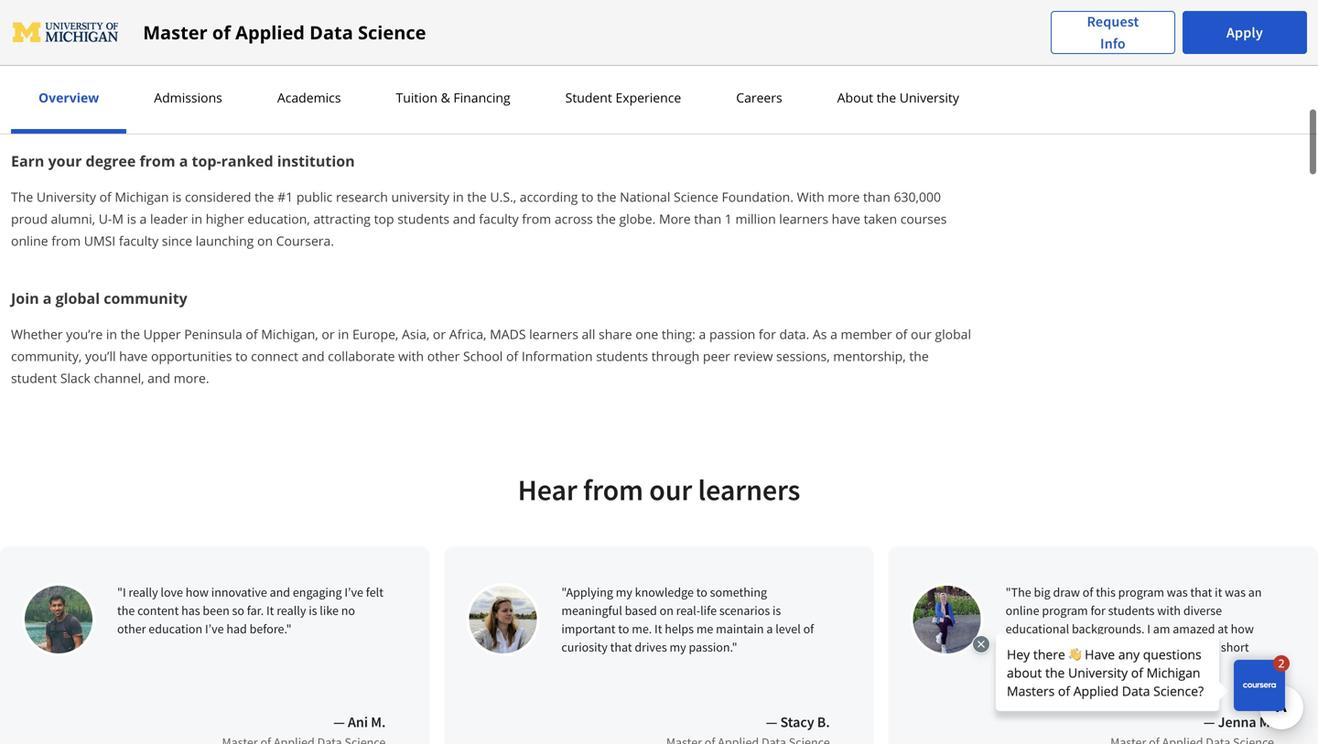 Task type: describe. For each thing, give the bounding box(es) containing it.
educational
[[1006, 621, 1069, 637]]

it for — stacy b.
[[655, 621, 662, 637]]

by
[[691, 51, 706, 68]]

peer
[[703, 347, 730, 365]]

far.
[[247, 602, 264, 619]]

the inside "i really love how innovative and engaging i've felt the content has been so far. it really is like no other education i've had before."
[[117, 602, 135, 619]]

knowledge
[[635, 584, 694, 600]]

from up michigan
[[140, 151, 175, 171]]

engaging
[[293, 584, 342, 600]]

online inside 'as an online student in the university of michigan's school of information, you'll prepare to be a leader in the field by developing an end-to-end perspective on data science. past graduates from the school of information's on-campus programs have a 95% job placement rate, and go on to become data scientists at places like google, facebook and amazon.'
[[47, 51, 84, 68]]

field
[[662, 51, 688, 68]]

you'll inside 'as an online student in the university of michigan's school of information, you'll prepare to be a leader in the field by developing an end-to-end perspective on data science. past graduates from the school of information's on-campus programs have a 95% job placement rate, and go on to become data scientists at places like google, facebook and amazon.'
[[454, 51, 485, 68]]

1 horizontal spatial really
[[277, 602, 306, 619]]

data.
[[779, 325, 809, 343]]

0 vertical spatial i've
[[345, 584, 363, 600]]

short
[[1221, 639, 1249, 655]]

michigan,
[[261, 325, 318, 343]]

1 vertical spatial i
[[1039, 639, 1042, 655]]

foundation.
[[722, 188, 794, 206]]

student experience
[[565, 89, 681, 106]]

you'll inside the whether you're in the upper peninsula of michigan, or in europe, asia, or africa, mads learners all share one thing: a passion for data. as a member of our global community, you'll have opportunities to connect and collaborate with other school of information students through peer review sessions, mentorship, the student slack channel, and more.
[[85, 347, 116, 365]]

important
[[561, 621, 616, 637]]

all
[[582, 325, 595, 343]]

the
[[11, 188, 33, 206]]

in up graduates
[[137, 51, 148, 68]]

the left globe.
[[596, 210, 616, 227]]

more.
[[174, 369, 209, 387]]

been inside "i really love how innovative and engaging i've felt the content has been so far. it really is like no other education i've had before."
[[203, 602, 230, 619]]

1 horizontal spatial an
[[778, 51, 793, 68]]

africa,
[[449, 325, 487, 343]]

the up "placement"
[[639, 51, 659, 68]]

million
[[735, 210, 776, 227]]

this
[[1096, 584, 1116, 600]]

1 horizontal spatial than
[[863, 188, 891, 206]]

big
[[1034, 584, 1051, 600]]

on up places
[[938, 51, 954, 68]]

on inside "applying my knowledge to something meaningful based on real-life scenarios is important to me. it helps me maintain a level of curiosity that drives my passion."
[[660, 602, 674, 619]]

2 was from the left
[[1225, 584, 1246, 600]]

financing
[[453, 89, 510, 106]]

#1
[[277, 188, 293, 206]]

for inside "the big draw of this program was that it was an online program for students with diverse educational backgrounds. i am amazed at how much i have been able to learn in such a short amount of time."
[[1091, 602, 1106, 619]]

0 vertical spatial program
[[1118, 584, 1164, 600]]

other inside the whether you're in the upper peninsula of michigan, or in europe, asia, or africa, mads learners all share one thing: a passion for data. as a member of our global community, you'll have opportunities to connect and collaborate with other school of information students through peer review sessions, mentorship, the student slack channel, and more.
[[427, 347, 460, 365]]

1 horizontal spatial i
[[1147, 621, 1151, 637]]

apply
[[1227, 23, 1263, 42]]

places
[[936, 73, 974, 90]]

the left national
[[597, 188, 617, 206]]

backgrounds.
[[1072, 621, 1145, 637]]

campus
[[401, 73, 448, 90]]

has
[[181, 602, 200, 619]]

globe.
[[619, 210, 656, 227]]

content
[[137, 602, 179, 619]]

student inside 'as an online student in the university of michigan's school of information, you'll prepare to be a leader in the field by developing an end-to-end perspective on data science. past graduates from the school of information's on-campus programs have a 95% job placement rate, and go on to become data scientists at places like google, facebook and amazon.'
[[87, 51, 133, 68]]

— stacy b.
[[766, 713, 830, 731]]

admissions
[[154, 89, 222, 106]]

0 horizontal spatial global
[[55, 288, 100, 308]]

top
[[374, 210, 394, 227]]

earn your degree from a top-ranked institution
[[11, 151, 355, 171]]

and down michigan,
[[302, 347, 325, 365]]

the left upper
[[120, 325, 140, 343]]

the left u.s.,
[[467, 188, 487, 206]]

0 vertical spatial school
[[318, 51, 358, 68]]

me
[[696, 621, 713, 637]]

about the university link
[[832, 89, 965, 106]]

share
[[599, 325, 632, 343]]

of down mads at the top left of page
[[506, 347, 518, 365]]

whether
[[11, 325, 63, 343]]

university inside 'as an online student in the university of michigan's school of information, you'll prepare to be a leader in the field by developing an end-to-end perspective on data science. past graduates from the school of information's on-campus programs have a 95% job placement rate, and go on to become data scientists at places like google, facebook and amazon.'
[[174, 51, 234, 68]]

0 vertical spatial more
[[1068, 17, 1107, 37]]

how inside "the big draw of this program was that it was an online program for students with diverse educational backgrounds. i am amazed at how much i have been able to learn in such a short amount of time."
[[1231, 621, 1254, 637]]

a right be
[[573, 51, 580, 68]]

a left 'member'
[[830, 325, 837, 343]]

in inside "the big draw of this program was that it was an online program for students with diverse educational backgrounds. i am amazed at how much i have been able to learn in such a short amount of time."
[[1172, 639, 1182, 655]]

1 vertical spatial school
[[239, 73, 279, 90]]

1 horizontal spatial my
[[670, 639, 686, 655]]

passion."
[[689, 639, 737, 655]]

u.s.,
[[490, 188, 516, 206]]

slack
[[60, 369, 90, 387]]

university of michigan image
[[11, 18, 121, 47]]

on-
[[381, 73, 401, 90]]

2 or from the left
[[433, 325, 446, 343]]

before."
[[250, 621, 292, 637]]

to left become
[[766, 73, 778, 90]]

information,
[[376, 51, 451, 68]]

learn more
[[1022, 17, 1107, 37]]

from right hear
[[583, 471, 643, 508]]

tuition
[[396, 89, 437, 106]]

of inside the university of michigan is considered the #1 public research university in the u.s., according to the national science foundation. with more than 630,000 proud alumni, u-m is a leader in higher education, attracting top students and faculty from across the globe. more than 1 million learners have taken courses online from umsi faculty since launching on coursera.
[[99, 188, 111, 206]]

me.
[[632, 621, 652, 637]]

1 horizontal spatial data
[[115, 14, 148, 33]]

careers
[[736, 89, 782, 106]]

taken
[[864, 210, 897, 227]]

overview
[[38, 89, 99, 106]]

of down career
[[237, 51, 249, 68]]

mads
[[490, 325, 526, 343]]

about the university
[[837, 89, 959, 106]]

graduates
[[120, 73, 180, 90]]

for inside the whether you're in the upper peninsula of michigan, or in europe, asia, or africa, mads learners all share one thing: a passion for data. as a member of our global community, you'll have opportunities to connect and collaborate with other school of information students through peer review sessions, mentorship, the student slack channel, and more.
[[759, 325, 776, 343]]

is right m
[[127, 210, 136, 227]]

attracting
[[313, 210, 371, 227]]

student experience link
[[560, 89, 687, 106]]

school inside the whether you're in the upper peninsula of michigan, or in europe, asia, or africa, mads learners all share one thing: a passion for data. as a member of our global community, you'll have opportunities to connect and collaborate with other school of information students through peer review sessions, mentorship, the student slack channel, and more.
[[463, 347, 503, 365]]

facebook
[[83, 95, 141, 112]]

1
[[725, 210, 732, 227]]

like inside "i really love how innovative and engaging i've felt the content has been so far. it really is like no other education i've had before."
[[320, 602, 339, 619]]

education
[[149, 621, 202, 637]]

leader inside the university of michigan is considered the #1 public research university in the u.s., according to the national science foundation. with more than 630,000 proud alumni, u-m is a leader in higher education, attracting top students and faculty from across the globe. more than 1 million learners have taken courses online from umsi faculty since launching on coursera.
[[150, 210, 188, 227]]

curiosity
[[561, 639, 608, 655]]

from inside 'as an online student in the university of michigan's school of information, you'll prepare to be a leader in the field by developing an end-to-end perspective on data science. past graduates from the school of information's on-campus programs have a 95% job placement rate, and go on to become data scientists at places like google, facebook and amazon.'
[[184, 73, 213, 90]]

institution
[[277, 151, 355, 171]]

is inside "i really love how innovative and engaging i've felt the content has been so far. it really is like no other education i've had before."
[[309, 602, 317, 619]]

advance your data science career
[[11, 14, 256, 33]]

about
[[837, 89, 873, 106]]

with inside the whether you're in the upper peninsula of michigan, or in europe, asia, or africa, mads learners all share one thing: a passion for data. as a member of our global community, you'll have opportunities to connect and collaborate with other school of information students through peer review sessions, mentorship, the student slack channel, and more.
[[398, 347, 424, 365]]

"the
[[1006, 584, 1031, 600]]

university
[[391, 188, 449, 206]]

from down according
[[522, 210, 551, 227]]

0 horizontal spatial data
[[11, 73, 38, 90]]

in left higher
[[191, 210, 202, 227]]

how inside "i really love how innovative and engaging i've felt the content has been so far. it really is like no other education i've had before."
[[186, 584, 209, 600]]

programs
[[451, 73, 509, 90]]

the right about
[[877, 89, 896, 106]]

1 was from the left
[[1167, 584, 1188, 600]]

students inside "the big draw of this program was that it was an online program for students with diverse educational backgrounds. i am amazed at how much i have been able to learn in such a short amount of time."
[[1108, 602, 1155, 619]]

degree
[[86, 151, 136, 171]]

m
[[112, 210, 124, 227]]

level
[[775, 621, 801, 637]]

science.
[[41, 73, 88, 90]]

1 vertical spatial than
[[694, 210, 721, 227]]

in up "placement"
[[625, 51, 636, 68]]

information's
[[298, 73, 378, 90]]

information
[[522, 347, 593, 365]]

tuition & financing
[[396, 89, 510, 106]]

to-
[[823, 51, 840, 68]]

madsjenna mekled image
[[910, 583, 984, 656]]

students inside the whether you're in the upper peninsula of michigan, or in europe, asia, or africa, mads learners all share one thing: a passion for data. as a member of our global community, you'll have opportunities to connect and collaborate with other school of information students through peer review sessions, mentorship, the student slack channel, and more.
[[596, 347, 648, 365]]

0 horizontal spatial i've
[[205, 621, 224, 637]]

careers link
[[731, 89, 788, 106]]

prepare
[[488, 51, 536, 68]]

the left '#1'
[[255, 188, 274, 206]]

2 horizontal spatial university
[[900, 89, 959, 106]]

so
[[232, 602, 244, 619]]

upper
[[143, 325, 181, 343]]

to left be
[[539, 51, 551, 68]]

a left top-
[[179, 151, 188, 171]]

at inside 'as an online student in the university of michigan's school of information, you'll prepare to be a leader in the field by developing an end-to-end perspective on data science. past graduates from the school of information's on-campus programs have a 95% job placement rate, and go on to become data scientists at places like google, facebook and amazon.'
[[921, 73, 933, 90]]

of up "information's" on the top left of page
[[361, 51, 373, 68]]

like inside 'as an online student in the university of michigan's school of information, you'll prepare to be a leader in the field by developing an end-to-end perspective on data science. past graduates from the school of information's on-campus programs have a 95% job placement rate, and go on to become data scientists at places like google, facebook and amazon.'
[[11, 95, 31, 112]]

a inside "applying my knowledge to something meaningful based on real-life scenarios is important to me. it helps me maintain a level of curiosity that drives my passion."
[[766, 621, 773, 637]]

helps
[[665, 621, 694, 637]]

is right michigan
[[172, 188, 182, 206]]

0 horizontal spatial really
[[129, 584, 158, 600]]

thing:
[[662, 325, 696, 343]]

"i really love how innovative and engaging i've felt the content has been so far. it really is like no other education i've had before."
[[117, 584, 383, 637]]

a inside the university of michigan is considered the #1 public research university in the u.s., according to the national science foundation. with more than 630,000 proud alumni, u-m is a leader in higher education, attracting top students and faculty from across the globe. more than 1 million learners have taken courses online from umsi faculty since launching on coursera.
[[140, 210, 147, 227]]

2 vertical spatial learners
[[698, 471, 800, 508]]

madsbeck stacey image
[[466, 583, 539, 656]]

of inside "applying my knowledge to something meaningful based on real-life scenarios is important to me. it helps me maintain a level of curiosity that drives my passion."
[[803, 621, 814, 637]]

something
[[710, 584, 767, 600]]

0 horizontal spatial my
[[616, 584, 632, 600]]

since
[[162, 232, 192, 249]]

amount
[[1006, 657, 1048, 674]]

— for — stacy b.
[[766, 713, 777, 731]]

jenna
[[1218, 713, 1256, 731]]

0 vertical spatial faculty
[[479, 210, 519, 227]]



Task type: locate. For each thing, give the bounding box(es) containing it.
1 horizontal spatial i've
[[345, 584, 363, 600]]

michigan
[[115, 188, 169, 206]]

1 vertical spatial with
[[1157, 602, 1181, 619]]

my down helps
[[670, 639, 686, 655]]

0 vertical spatial global
[[55, 288, 100, 308]]

based
[[625, 602, 657, 619]]

connect
[[251, 347, 298, 365]]

community,
[[11, 347, 82, 365]]

0 vertical spatial online
[[47, 51, 84, 68]]

a right thing:
[[699, 325, 706, 343]]

your for advance
[[77, 14, 111, 33]]

1 vertical spatial it
[[655, 621, 662, 637]]

you're
[[66, 325, 103, 343]]

0 horizontal spatial an
[[29, 51, 44, 68]]

meaningful
[[561, 602, 622, 619]]

i down educational
[[1039, 639, 1042, 655]]

student
[[87, 51, 133, 68], [11, 369, 57, 387]]

0 horizontal spatial it
[[266, 602, 274, 619]]

1 horizontal spatial students
[[596, 347, 648, 365]]

with inside "the big draw of this program was that it was an online program for students with diverse educational backgrounds. i am amazed at how much i have been able to learn in such a short amount of time."
[[1157, 602, 1181, 619]]

have left the taken
[[832, 210, 860, 227]]

to left me.
[[618, 621, 629, 637]]

become
[[781, 73, 829, 90]]

really
[[129, 584, 158, 600], [277, 602, 306, 619]]

and inside "i really love how innovative and engaging i've felt the content has been so far. it really is like no other education i've had before."
[[270, 584, 290, 600]]

the right 'mentorship,'
[[909, 347, 929, 365]]

screen shot 2022-05-16 at 3.00.24 pm image
[[22, 583, 95, 656]]

1 horizontal spatial how
[[1231, 621, 1254, 637]]

1 vertical spatial been
[[1073, 639, 1100, 655]]

1 horizontal spatial been
[[1073, 639, 1100, 655]]

0 vertical spatial leader
[[584, 51, 621, 68]]

past
[[91, 73, 117, 90]]

in up "collaborate"
[[338, 325, 349, 343]]

0 horizontal spatial been
[[203, 602, 230, 619]]

school up "information's" on the top left of page
[[318, 51, 358, 68]]

a
[[573, 51, 580, 68], [545, 73, 552, 90], [179, 151, 188, 171], [140, 210, 147, 227], [43, 288, 52, 308], [699, 325, 706, 343], [830, 325, 837, 343], [766, 621, 773, 637], [1212, 639, 1218, 655]]

0 vertical spatial i
[[1147, 621, 1151, 637]]

more inside the university of michigan is considered the #1 public research university in the u.s., according to the national science foundation. with more than 630,000 proud alumni, u-m is a leader in higher education, attracting top students and faculty from across the globe. more than 1 million learners have taken courses online from umsi faculty since launching on coursera.
[[828, 188, 860, 206]]

data up google,
[[11, 73, 38, 90]]

3 — from the left
[[1204, 713, 1215, 731]]

leader inside 'as an online student in the university of michigan's school of information, you'll prepare to be a leader in the field by developing an end-to-end perspective on data science. past graduates from the school of information's on-campus programs have a 95% job placement rate, and go on to become data scientists at places like google, facebook and amazon.'
[[584, 51, 621, 68]]

our
[[911, 325, 932, 343], [649, 471, 692, 508]]

0 vertical spatial you'll
[[454, 51, 485, 68]]

leader up since
[[150, 210, 188, 227]]

0 horizontal spatial than
[[694, 210, 721, 227]]

1 horizontal spatial that
[[1190, 584, 1212, 600]]

science up more
[[674, 188, 718, 206]]

1 vertical spatial how
[[1231, 621, 1254, 637]]

1 vertical spatial other
[[117, 621, 146, 637]]

of right science
[[212, 20, 231, 45]]

is inside "applying my knowledge to something meaningful based on real-life scenarios is important to me. it helps me maintain a level of curiosity that drives my passion."
[[773, 602, 781, 619]]

an
[[29, 51, 44, 68], [778, 51, 793, 68], [1248, 584, 1262, 600]]

of down michigan's
[[282, 73, 294, 90]]

in right university
[[453, 188, 464, 206]]

time."
[[1064, 657, 1096, 674]]

0 horizontal spatial students
[[397, 210, 450, 227]]

1 horizontal spatial for
[[1091, 602, 1106, 619]]

is up "level"
[[773, 602, 781, 619]]

it for — ani m.
[[266, 602, 274, 619]]

— for — ani m.
[[333, 713, 345, 731]]

online inside the university of michigan is considered the #1 public research university in the u.s., according to the national science foundation. with more than 630,000 proud alumni, u-m is a leader in higher education, attracting top students and faculty from across the globe. more than 1 million learners have taken courses online from umsi faculty since launching on coursera.
[[11, 232, 48, 249]]

top-
[[192, 151, 221, 171]]

630,000
[[894, 188, 941, 206]]

i
[[1147, 621, 1151, 637], [1039, 639, 1042, 655]]

1 horizontal spatial was
[[1225, 584, 1246, 600]]

passion
[[709, 325, 755, 343]]

2 — from the left
[[766, 713, 777, 731]]

as inside 'as an online student in the university of michigan's school of information, you'll prepare to be a leader in the field by developing an end-to-end perspective on data science. past graduates from the school of information's on-campus programs have a 95% job placement rate, and go on to become data scientists at places like google, facebook and amazon.'
[[11, 51, 25, 68]]

online down the proud
[[11, 232, 48, 249]]

global up you're
[[55, 288, 100, 308]]

2 m. from the left
[[1259, 713, 1274, 731]]

have inside the whether you're in the upper peninsula of michigan, or in europe, asia, or africa, mads learners all share one thing: a passion for data. as a member of our global community, you'll have opportunities to connect and collaborate with other school of information students through peer review sessions, mentorship, the student slack channel, and more.
[[119, 347, 148, 365]]

faculty
[[479, 210, 519, 227], [119, 232, 159, 249]]

0 horizontal spatial student
[[11, 369, 57, 387]]

have up channel,
[[119, 347, 148, 365]]

my up based
[[616, 584, 632, 600]]

0 vertical spatial your
[[77, 14, 111, 33]]

m. right jenna
[[1259, 713, 1274, 731]]

learners inside the whether you're in the upper peninsula of michigan, or in europe, asia, or africa, mads learners all share one thing: a passion for data. as a member of our global community, you'll have opportunities to connect and collaborate with other school of information students through peer review sessions, mentorship, the student slack channel, and more.
[[529, 325, 578, 343]]

hear
[[518, 471, 577, 508]]

than
[[863, 188, 891, 206], [694, 210, 721, 227]]

"i
[[117, 584, 126, 600]]

member
[[841, 325, 892, 343]]

life
[[700, 602, 717, 619]]

faculty down m
[[119, 232, 159, 249]]

of right 'member'
[[895, 325, 908, 343]]

0 vertical spatial other
[[427, 347, 460, 365]]

1 vertical spatial global
[[935, 325, 971, 343]]

scenarios
[[719, 602, 770, 619]]

learn more button
[[1022, 17, 1107, 37]]

from down alumni,
[[51, 232, 81, 249]]

0 horizontal spatial how
[[186, 584, 209, 600]]

from up amazon.
[[184, 73, 213, 90]]

1 vertical spatial at
[[1218, 621, 1228, 637]]

that
[[1190, 584, 1212, 600], [610, 639, 632, 655]]

0 horizontal spatial that
[[610, 639, 632, 655]]

1 or from the left
[[322, 325, 335, 343]]

0 horizontal spatial m.
[[371, 713, 386, 731]]

0 vertical spatial learners
[[779, 210, 828, 227]]

1 vertical spatial faculty
[[119, 232, 159, 249]]

0 horizontal spatial at
[[921, 73, 933, 90]]

as right data. on the top right of page
[[813, 325, 827, 343]]

1 m. from the left
[[371, 713, 386, 731]]

data left science
[[115, 14, 148, 33]]

to inside "the big draw of this program was that it was an online program for students with diverse educational backgrounds. i am amazed at how much i have been able to learn in such a short amount of time."
[[1128, 639, 1139, 655]]

real-
[[676, 602, 700, 619]]

0 horizontal spatial like
[[11, 95, 31, 112]]

been left so
[[203, 602, 230, 619]]

0 horizontal spatial university
[[36, 188, 96, 206]]

job
[[584, 73, 602, 90]]

much
[[1006, 639, 1036, 655]]

academics
[[277, 89, 341, 106]]

program down draw on the bottom of the page
[[1042, 602, 1088, 619]]

have inside 'as an online student in the university of michigan's school of information, you'll prepare to be a leader in the field by developing an end-to-end perspective on data science. past graduates from the school of information's on-campus programs have a 95% job placement rate, and go on to become data scientists at places like google, facebook and amazon.'
[[513, 73, 541, 90]]

on down knowledge
[[660, 602, 674, 619]]

&
[[441, 89, 450, 106]]

draw
[[1053, 584, 1080, 600]]

end
[[840, 51, 862, 68]]

— left jenna
[[1204, 713, 1215, 731]]

1 horizontal spatial or
[[433, 325, 446, 343]]

1 horizontal spatial other
[[427, 347, 460, 365]]

0 horizontal spatial more
[[828, 188, 860, 206]]

1 horizontal spatial school
[[318, 51, 358, 68]]

master of applied data science
[[143, 20, 426, 45]]

in right you're
[[106, 325, 117, 343]]

really right "i
[[129, 584, 158, 600]]

to right able at the bottom right of the page
[[1128, 639, 1139, 655]]

1 vertical spatial you'll
[[85, 347, 116, 365]]

0 horizontal spatial our
[[649, 471, 692, 508]]

and left go
[[703, 73, 725, 90]]

really up before."
[[277, 602, 306, 619]]

2 horizontal spatial school
[[463, 347, 503, 365]]

program right this
[[1118, 584, 1164, 600]]

for up review
[[759, 325, 776, 343]]

0 horizontal spatial for
[[759, 325, 776, 343]]

online down "the
[[1006, 602, 1039, 619]]

1 vertical spatial more
[[828, 188, 860, 206]]

1 horizontal spatial like
[[320, 602, 339, 619]]

an right "it"
[[1248, 584, 1262, 600]]

students inside the university of michigan is considered the #1 public research university in the u.s., according to the national science foundation. with more than 630,000 proud alumni, u-m is a leader in higher education, attracting top students and faculty from across the globe. more than 1 million learners have taken courses online from umsi faculty since launching on coursera.
[[397, 210, 450, 227]]

have down educational
[[1045, 639, 1070, 655]]

2 horizontal spatial data
[[833, 73, 859, 90]]

and down graduates
[[144, 95, 167, 112]]

than left 1
[[694, 210, 721, 227]]

that inside "the big draw of this program was that it was an online program for students with diverse educational backgrounds. i am amazed at how much i have been able to learn in such a short amount of time."
[[1190, 584, 1212, 600]]

in left such
[[1172, 639, 1182, 655]]

been up time."
[[1073, 639, 1100, 655]]

i've left the had
[[205, 621, 224, 637]]

school down the africa,
[[463, 347, 503, 365]]

education,
[[247, 210, 310, 227]]

and inside the university of michigan is considered the #1 public research university in the u.s., according to the national science foundation. with more than 630,000 proud alumni, u-m is a leader in higher education, attracting top students and faculty from across the globe. more than 1 million learners have taken courses online from umsi faculty since launching on coursera.
[[453, 210, 476, 227]]

2 vertical spatial school
[[463, 347, 503, 365]]

university up alumni,
[[36, 188, 96, 206]]

1 vertical spatial university
[[900, 89, 959, 106]]

the up graduates
[[151, 51, 171, 68]]

i've up no
[[345, 584, 363, 600]]

request info
[[1087, 12, 1139, 53]]

our inside the whether you're in the upper peninsula of michigan, or in europe, asia, or africa, mads learners all share one thing: a passion for data. as a member of our global community, you'll have opportunities to connect and collaborate with other school of information students through peer review sessions, mentorship, the student slack channel, and more.
[[911, 325, 932, 343]]

0 vertical spatial been
[[203, 602, 230, 619]]

0 vertical spatial really
[[129, 584, 158, 600]]

m. for — ani m.
[[371, 713, 386, 731]]

info
[[1100, 34, 1126, 53]]

student up past in the left of the page
[[87, 51, 133, 68]]

1 vertical spatial my
[[670, 639, 686, 655]]

0 vertical spatial student
[[87, 51, 133, 68]]

umsi
[[84, 232, 116, 249]]

of left time."
[[1051, 657, 1061, 674]]

1 vertical spatial i've
[[205, 621, 224, 637]]

community
[[104, 288, 187, 308]]

a inside "the big draw of this program was that it was an online program for students with diverse educational backgrounds. i am amazed at how much i have been able to learn in such a short amount of time."
[[1212, 639, 1218, 655]]

of right "level"
[[803, 621, 814, 637]]

university inside the university of michigan is considered the #1 public research university in the u.s., according to the national science foundation. with more than 630,000 proud alumni, u-m is a leader in higher education, attracting top students and faculty from across the globe. more than 1 million learners have taken courses online from umsi faculty since launching on coursera.
[[36, 188, 96, 206]]

students
[[397, 210, 450, 227], [596, 347, 648, 365], [1108, 602, 1155, 619]]

it inside "applying my knowledge to something meaningful based on real-life scenarios is important to me. it helps me maintain a level of curiosity that drives my passion."
[[655, 621, 662, 637]]

0 horizontal spatial other
[[117, 621, 146, 637]]

have inside the university of michigan is considered the #1 public research university in the u.s., according to the national science foundation. with more than 630,000 proud alumni, u-m is a leader in higher education, attracting top students and faculty from across the globe. more than 1 million learners have taken courses online from umsi faculty since launching on coursera.
[[832, 210, 860, 227]]

how up short
[[1231, 621, 1254, 637]]

to inside the university of michigan is considered the #1 public research university in the u.s., according to the national science foundation. with more than 630,000 proud alumni, u-m is a leader in higher education, attracting top students and faculty from across the globe. more than 1 million learners have taken courses online from umsi faculty since launching on coursera.
[[581, 188, 594, 206]]

0 vertical spatial science
[[358, 20, 426, 45]]

1 — from the left
[[333, 713, 345, 731]]

as down advance
[[11, 51, 25, 68]]

than up the taken
[[863, 188, 891, 206]]

other inside "i really love how innovative and engaging i've felt the content has been so far. it really is like no other education i've had before."
[[117, 621, 146, 637]]

was right "it"
[[1225, 584, 1246, 600]]

science
[[358, 20, 426, 45], [674, 188, 718, 206]]

2 vertical spatial university
[[36, 188, 96, 206]]

95%
[[555, 73, 580, 90]]

faculty down u.s.,
[[479, 210, 519, 227]]

and left more.
[[148, 369, 170, 387]]

as inside the whether you're in the upper peninsula of michigan, or in europe, asia, or africa, mads learners all share one thing: a passion for data. as a member of our global community, you'll have opportunities to connect and collaborate with other school of information students through peer review sessions, mentorship, the student slack channel, and more.
[[813, 325, 827, 343]]

the down "i
[[117, 602, 135, 619]]

1 vertical spatial really
[[277, 602, 306, 619]]

data down end
[[833, 73, 859, 90]]

0 horizontal spatial school
[[239, 73, 279, 90]]

master
[[143, 20, 207, 45]]

"applying my knowledge to something meaningful based on real-life scenarios is important to me. it helps me maintain a level of curiosity that drives my passion."
[[561, 584, 814, 655]]

to left connect
[[235, 347, 248, 365]]

applied
[[235, 20, 305, 45]]

and left engaging
[[270, 584, 290, 600]]

more
[[659, 210, 691, 227]]

one
[[636, 325, 658, 343]]

a left '95%'
[[545, 73, 552, 90]]

career
[[209, 14, 256, 33]]

university down perspective
[[900, 89, 959, 106]]

was up diverse
[[1167, 584, 1188, 600]]

to up life
[[696, 584, 707, 600]]

at up short
[[1218, 621, 1228, 637]]

— left stacy on the bottom right of page
[[766, 713, 777, 731]]

1 vertical spatial our
[[649, 471, 692, 508]]

2 horizontal spatial students
[[1108, 602, 1155, 619]]

1 horizontal spatial science
[[674, 188, 718, 206]]

earn
[[11, 151, 44, 171]]

university
[[174, 51, 234, 68], [900, 89, 959, 106], [36, 188, 96, 206]]

school down michigan's
[[239, 73, 279, 90]]

1 vertical spatial program
[[1042, 602, 1088, 619]]

of
[[212, 20, 231, 45], [237, 51, 249, 68], [361, 51, 373, 68], [282, 73, 294, 90], [99, 188, 111, 206], [246, 325, 258, 343], [895, 325, 908, 343], [506, 347, 518, 365], [1083, 584, 1093, 600], [803, 621, 814, 637], [1051, 657, 1061, 674]]

join
[[11, 288, 39, 308]]

mentorship,
[[833, 347, 906, 365]]

0 vertical spatial like
[[11, 95, 31, 112]]

diverse
[[1183, 602, 1222, 619]]

2 horizontal spatial —
[[1204, 713, 1215, 731]]

as
[[11, 51, 25, 68], [813, 325, 827, 343]]

you'll up programs
[[454, 51, 485, 68]]

student down community,
[[11, 369, 57, 387]]

request info button
[[1051, 11, 1175, 54]]

leader
[[584, 51, 621, 68], [150, 210, 188, 227]]

with down asia,
[[398, 347, 424, 365]]

1 vertical spatial for
[[1091, 602, 1106, 619]]

of left this
[[1083, 584, 1093, 600]]

an inside "the big draw of this program was that it was an online program for students with diverse educational backgrounds. i am amazed at how much i have been able to learn in such a short amount of time."
[[1248, 584, 1262, 600]]

that inside "applying my knowledge to something meaningful based on real-life scenarios is important to me. it helps me maintain a level of curiosity that drives my passion."
[[610, 639, 632, 655]]

learners inside the university of michigan is considered the #1 public research university in the u.s., according to the national science foundation. with more than 630,000 proud alumni, u-m is a leader in higher education, attracting top students and faculty from across the globe. more than 1 million learners have taken courses online from umsi faculty since launching on coursera.
[[779, 210, 828, 227]]

drives
[[635, 639, 667, 655]]

m.
[[371, 713, 386, 731], [1259, 713, 1274, 731]]

1 vertical spatial as
[[813, 325, 827, 343]]

national
[[620, 188, 670, 206]]

— ani m.
[[333, 713, 386, 731]]

online inside "the big draw of this program was that it was an online program for students with diverse educational backgrounds. i am amazed at how much i have been able to learn in such a short amount of time."
[[1006, 602, 1039, 619]]

2 horizontal spatial an
[[1248, 584, 1262, 600]]

1 horizontal spatial as
[[813, 325, 827, 343]]

0 horizontal spatial or
[[322, 325, 335, 343]]

your for earn
[[48, 151, 82, 171]]

1 horizontal spatial more
[[1068, 17, 1107, 37]]

like left no
[[320, 602, 339, 619]]

0 vertical spatial as
[[11, 51, 25, 68]]

1 vertical spatial leader
[[150, 210, 188, 227]]

university down master
[[174, 51, 234, 68]]

students down university
[[397, 210, 450, 227]]

school
[[318, 51, 358, 68], [239, 73, 279, 90], [463, 347, 503, 365]]

0 horizontal spatial leader
[[150, 210, 188, 227]]

u-
[[99, 210, 112, 227]]

the up amazon.
[[216, 73, 236, 90]]

innovative
[[211, 584, 267, 600]]

have inside "the big draw of this program was that it was an online program for students with diverse educational backgrounds. i am amazed at how much i have been able to learn in such a short amount of time."
[[1045, 639, 1070, 655]]

students up backgrounds.
[[1108, 602, 1155, 619]]

0 horizontal spatial faculty
[[119, 232, 159, 249]]

had
[[226, 621, 247, 637]]

such
[[1184, 639, 1209, 655]]

you'll down you're
[[85, 347, 116, 365]]

student inside the whether you're in the upper peninsula of michigan, or in europe, asia, or africa, mads learners all share one thing: a passion for data. as a member of our global community, you'll have opportunities to connect and collaborate with other school of information students through peer review sessions, mentorship, the student slack channel, and more.
[[11, 369, 57, 387]]

other down content
[[117, 621, 146, 637]]

experience
[[616, 89, 681, 106]]

0 horizontal spatial was
[[1167, 584, 1188, 600]]

that down me.
[[610, 639, 632, 655]]

1 vertical spatial learners
[[529, 325, 578, 343]]

1 horizontal spatial it
[[655, 621, 662, 637]]

1 horizontal spatial student
[[87, 51, 133, 68]]

science inside the university of michigan is considered the #1 public research university in the u.s., according to the national science foundation. with more than 630,000 proud alumni, u-m is a leader in higher education, attracting top students and faculty from across the globe. more than 1 million learners have taken courses online from umsi faculty since launching on coursera.
[[674, 188, 718, 206]]

1 horizontal spatial global
[[935, 325, 971, 343]]

1 horizontal spatial —
[[766, 713, 777, 731]]

ranked
[[221, 151, 273, 171]]

hear from our learners
[[518, 471, 800, 508]]

it inside "i really love how innovative and engaging i've felt the content has been so far. it really is like no other education i've had before."
[[266, 602, 274, 619]]

an left end-
[[778, 51, 793, 68]]

advance
[[11, 14, 73, 33]]

on inside the university of michigan is considered the #1 public research university in the u.s., according to the national science foundation. with more than 630,000 proud alumni, u-m is a leader in higher education, attracting top students and faculty from across the globe. more than 1 million learners have taken courses online from umsi faculty since launching on coursera.
[[257, 232, 273, 249]]

m. for — jenna m.
[[1259, 713, 1274, 731]]

0 horizontal spatial science
[[358, 20, 426, 45]]

— left ani
[[333, 713, 345, 731]]

amazed
[[1173, 621, 1215, 637]]

global inside the whether you're in the upper peninsula of michigan, or in europe, asia, or africa, mads learners all share one thing: a passion for data. as a member of our global community, you'll have opportunities to connect and collaborate with other school of information students through peer review sessions, mentorship, the student slack channel, and more.
[[935, 325, 971, 343]]

1 horizontal spatial with
[[1157, 602, 1181, 619]]

0 horizontal spatial as
[[11, 51, 25, 68]]

according
[[520, 188, 578, 206]]

0 vertical spatial university
[[174, 51, 234, 68]]

stacy
[[780, 713, 814, 731]]

0 vertical spatial for
[[759, 325, 776, 343]]

at inside "the big draw of this program was that it was an online program for students with diverse educational backgrounds. i am amazed at how much i have been able to learn in such a short amount of time."
[[1218, 621, 1228, 637]]

higher
[[206, 210, 244, 227]]

to up across
[[581, 188, 594, 206]]

0 vertical spatial students
[[397, 210, 450, 227]]

of up connect
[[246, 325, 258, 343]]

on right go
[[747, 73, 763, 90]]

public
[[296, 188, 333, 206]]

0 vertical spatial it
[[266, 602, 274, 619]]

to inside the whether you're in the upper peninsula of michigan, or in europe, asia, or africa, mads learners all share one thing: a passion for data. as a member of our global community, you'll have opportunities to connect and collaborate with other school of information students through peer review sessions, mentorship, the student slack channel, and more.
[[235, 347, 248, 365]]

amazon.
[[170, 95, 222, 112]]

more
[[1068, 17, 1107, 37], [828, 188, 860, 206]]

— for — jenna m.
[[1204, 713, 1215, 731]]

1 vertical spatial students
[[596, 347, 648, 365]]

a right join
[[43, 288, 52, 308]]

1 vertical spatial your
[[48, 151, 82, 171]]

1 horizontal spatial university
[[174, 51, 234, 68]]

from
[[184, 73, 213, 90], [140, 151, 175, 171], [522, 210, 551, 227], [51, 232, 81, 249], [583, 471, 643, 508]]

been inside "the big draw of this program was that it was an online program for students with diverse educational backgrounds. i am amazed at how much i have been able to learn in such a short amount of time."
[[1073, 639, 1100, 655]]

m. right ani
[[371, 713, 386, 731]]

0 vertical spatial how
[[186, 584, 209, 600]]

rate,
[[672, 73, 699, 90]]

request
[[1087, 12, 1139, 31]]



Task type: vqa. For each thing, say whether or not it's contained in the screenshot.


